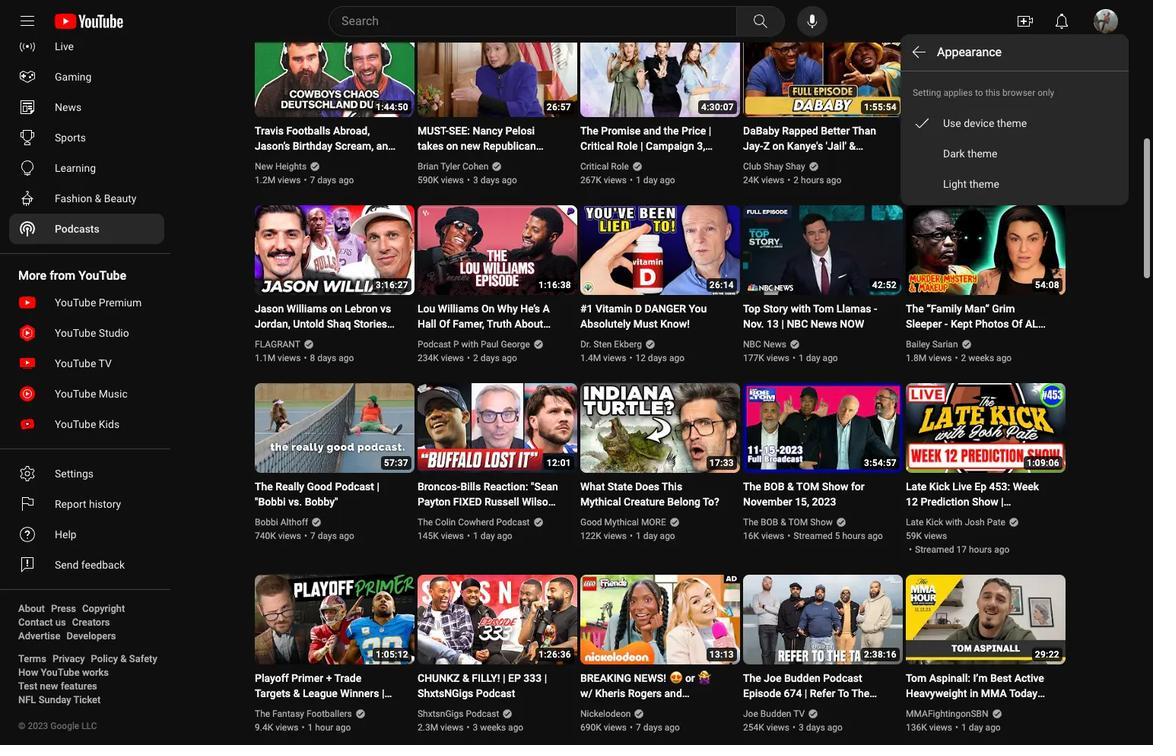 Task type: locate. For each thing, give the bounding box(es) containing it.
ago for what state does this mythical creature belong to?
[[660, 531, 675, 542]]

p
[[453, 339, 459, 350]]

sarian inside 'link'
[[932, 339, 958, 350]]

and down '😍' in the bottom right of the page
[[664, 688, 682, 700]]

1 horizontal spatial bills
[[460, 481, 481, 493]]

views down heights
[[278, 175, 301, 186]]

1 vertical spatial mma
[[927, 703, 952, 715]]

the colin cowherd podcast
[[418, 517, 530, 528]]

of inside lou williams on why he's a hall of famer, truth about the bubble & allen iverson's influence | ep 29
[[439, 318, 450, 330]]

hours inside the '59k views streamed 17 hours ago'
[[969, 545, 992, 555]]

ep
[[470, 348, 482, 361], [508, 672, 521, 685]]

2 hours, 38 minutes, 16 seconds element
[[864, 650, 897, 660]]

views
[[278, 175, 301, 186], [441, 175, 464, 186], [604, 175, 627, 186], [761, 175, 784, 186], [929, 175, 952, 186], [278, 353, 301, 364], [441, 353, 464, 364], [603, 353, 626, 364], [766, 353, 789, 364], [929, 353, 952, 364], [278, 531, 301, 542], [441, 531, 464, 542], [604, 531, 627, 542], [761, 531, 784, 542], [924, 531, 947, 542], [275, 723, 298, 733], [440, 723, 463, 733], [604, 723, 627, 733], [766, 723, 789, 733], [929, 723, 952, 733]]

ago for breaking news! 😍 or 🙅‍♀️ w/ kheris rogers and pressley hosbach i lego friends podcast ep 13
[[665, 723, 680, 733]]

2 vertical spatial show
[[810, 517, 833, 528]]

the for the fantasy footballers
[[255, 709, 270, 720]]

views down nickelodeon link
[[604, 723, 627, 733]]

nfl down "peaked"
[[462, 526, 482, 538]]

the up 145k
[[418, 517, 433, 528]]

1 for critical
[[636, 175, 641, 186]]

0 vertical spatial budden
[[784, 672, 820, 685]]

days for republican
[[480, 175, 500, 186]]

lou
[[418, 303, 435, 315]]

1 horizontal spatial 13
[[767, 318, 779, 330]]

hours
[[801, 175, 824, 186], [974, 175, 997, 186], [842, 531, 865, 542], [969, 545, 992, 555]]

1 horizontal spatial colin
[[515, 511, 540, 523]]

report history
[[55, 498, 121, 510]]

ep left 333
[[508, 672, 521, 685]]

the inside tom aspinall: i'm best active heavyweight in mma today | the mma hour
[[906, 703, 924, 715]]

pressley
[[580, 703, 621, 715]]

2 horizontal spatial 2
[[961, 353, 966, 364]]

26:14 link
[[580, 205, 740, 297]]

late kick with josh pate link
[[906, 516, 1006, 529]]

williams inside jason williams on lebron vs jordan, untold shaq stories in the nba, & dwight howard gay rumors
[[287, 303, 327, 315]]

views down coaching
[[924, 531, 947, 542]]

ago down the to
[[827, 723, 843, 733]]

3 for republican
[[473, 175, 478, 186]]

0 horizontal spatial nbc
[[743, 339, 761, 350]]

| inside playoff primer + trade targets & league winners | fantasy football 2023 - ep. 1504
[[382, 688, 384, 700]]

friends
[[580, 718, 616, 730]]

the up tag
[[743, 672, 761, 685]]

stories inside travis footballs abroad, jason's birthday scream, and shark attack stories | ep 63
[[318, 155, 352, 167]]

0 vertical spatial stories
[[318, 155, 352, 167]]

policy & safety link
[[91, 653, 157, 666]]

1 vertical spatial good
[[580, 517, 602, 528]]

report history link
[[9, 489, 164, 519], [9, 489, 164, 519]]

show for the bob & tom show
[[810, 517, 833, 528]]

price
[[681, 125, 706, 137]]

& inside dababy rapped better than jay-z on kanye's 'jail' & picked lamelo ball over victor wembanyama
[[849, 140, 856, 152]]

podcast inside chunkz & filly! | ep 333 | shxtsngigs podcast
[[476, 688, 515, 700]]

2 vertical spatial and
[[664, 688, 682, 700]]

&
[[849, 140, 856, 152], [95, 192, 101, 205], [310, 333, 317, 345], [474, 333, 481, 345], [1015, 333, 1021, 345], [787, 481, 794, 493], [781, 517, 786, 528], [120, 653, 127, 665], [462, 672, 469, 685], [293, 688, 300, 700]]

2 vertical spatial news
[[763, 339, 786, 350]]

- inside the "family man" grim sleeper - kept photos of all his victims? | mystery & makeup | bailey sarian
[[945, 318, 948, 330]]

234k views
[[418, 353, 464, 364]]

2023 down winners
[[336, 703, 360, 715]]

avatar image image
[[1094, 9, 1118, 33]]

2 of from the left
[[1012, 318, 1023, 330]]

williams inside lou williams on why he's a hall of famer, truth about the bubble & allen iverson's influence | ep 29
[[438, 303, 479, 315]]

1 vertical spatial 2023
[[336, 703, 360, 715]]

333
[[524, 672, 542, 685]]

2023
[[812, 496, 836, 508], [336, 703, 360, 715], [28, 721, 48, 732]]

1 shay from the left
[[764, 161, 783, 172]]

0 vertical spatial show
[[822, 481, 848, 493]]

1 horizontal spatial ep
[[508, 672, 521, 685]]

2 for ball
[[794, 175, 799, 186]]

ep left 453:
[[975, 481, 987, 493]]

playoff primer + trade targets & league winners | fantasy football 2023 - ep. 1504
[[255, 672, 384, 730]]

1 day ago down "peaked"
[[473, 531, 512, 542]]

nbc up 177k on the top right of page
[[743, 339, 761, 350]]

podcast down filly! at the left of page
[[476, 688, 515, 700]]

youtube studio
[[55, 327, 129, 339]]

ago for jason williams on lebron vs jordan, untold shaq stories in the nba, & dwight howard gay rumors
[[339, 353, 354, 364]]

the up campaign
[[664, 125, 679, 137]]

days for shark
[[317, 175, 336, 186]]

1 for league
[[308, 723, 313, 733]]

29 minutes, 22 seconds element
[[1035, 650, 1059, 660]]

with inside top story with tom llamas - nov. 13 | nbc news now
[[791, 303, 811, 315]]

views down bailey sarian 'link'
[[929, 353, 952, 364]]

podcast inside the really good podcast | "bobbi vs. bobby"
[[335, 481, 374, 493]]

12:01 link
[[418, 383, 577, 475]]

1 down good mythical more link
[[636, 531, 641, 542]]

bills down payton at bottom left
[[418, 511, 438, 523]]

3 hours, 54 minutes, 57 seconds element
[[864, 458, 897, 469]]

new up sunday
[[40, 681, 58, 692]]

role inside the promise and the price | critical role | campaign 3, episode 77
[[617, 140, 638, 152]]

1 critical from the top
[[580, 140, 614, 152]]

1 for in
[[961, 723, 967, 733]]

days for know!
[[648, 353, 667, 364]]

ago down republican
[[502, 175, 517, 186]]

1 day ago down hour
[[961, 723, 1001, 733]]

new
[[255, 161, 273, 172], [1006, 511, 1027, 523]]

1.2m views
[[255, 175, 301, 186]]

0 vertical spatial mythical
[[580, 496, 621, 508]]

1 right 177k views at the top
[[799, 353, 804, 364]]

Search text field
[[341, 11, 733, 31]]

1:05:12
[[376, 650, 408, 660]]

0 horizontal spatial the
[[266, 333, 281, 345]]

0 horizontal spatial ep
[[470, 348, 482, 361]]

filly!
[[472, 672, 500, 685]]

136k views
[[906, 723, 952, 733]]

ago down know!
[[669, 353, 685, 364]]

hours right 17
[[969, 545, 992, 555]]

13 minutes, 13 seconds element
[[709, 650, 734, 660]]

0 horizontal spatial of
[[439, 318, 450, 330]]

days for of
[[480, 353, 500, 364]]

lamelo
[[778, 155, 813, 167]]

0 vertical spatial kick
[[929, 481, 950, 493]]

on down "see:"
[[446, 140, 458, 152]]

ago right hour
[[336, 723, 351, 733]]

hour
[[955, 703, 978, 715]]

show inside the bob & tom show for november 15, 2023
[[822, 481, 848, 493]]

| inside broncos-bills reaction: "sean payton fixed russell wilson," bills have "peaked" | colin cowherd nfl
[[510, 511, 513, 523]]

send feedback
[[55, 559, 125, 571]]

ago down mystery
[[996, 353, 1012, 364]]

and inside travis footballs abroad, jason's birthday scream, and shark attack stories | ep 63
[[376, 140, 394, 152]]

on up shaq
[[330, 303, 342, 315]]

1 vertical spatial critical
[[580, 161, 609, 172]]

2 vertical spatial theme
[[969, 178, 999, 190]]

youtube inside terms privacy policy & safety how youtube works test new features nfl sunday ticket
[[41, 667, 80, 678]]

0 horizontal spatial shay
[[764, 161, 783, 172]]

2 horizontal spatial news
[[811, 318, 837, 330]]

days for bobby"
[[318, 531, 337, 542]]

brian
[[418, 161, 439, 172]]

views down have
[[441, 531, 464, 542]]

0 horizontal spatial in
[[255, 333, 263, 345]]

youtube kids
[[55, 418, 120, 430]]

help
[[55, 529, 77, 541]]

have
[[441, 511, 463, 523]]

bob inside the bob & tom show for november 15, 2023
[[764, 481, 785, 493]]

settings link
[[9, 459, 164, 489], [9, 459, 164, 489]]

2023 right © on the left
[[28, 721, 48, 732]]

the inside the promise and the price | critical role | campaign 3, episode 77
[[580, 125, 598, 137]]

2 horizontal spatial ep
[[975, 481, 987, 493]]

youtube for music
[[55, 388, 96, 400]]

day down the promise and the price | critical role | campaign 3, episode 77
[[643, 175, 658, 186]]

views down joe budden tv link
[[766, 723, 789, 733]]

new down "see:"
[[461, 140, 480, 152]]

ago down campaign
[[660, 175, 675, 186]]

3 days ago down cohen
[[473, 175, 517, 186]]

fantasy up 9.4k views
[[272, 709, 304, 720]]

views down shxtsngigs podcast
[[440, 723, 463, 733]]

1 horizontal spatial ep
[[660, 718, 672, 730]]

1 late from the top
[[906, 481, 927, 493]]

1 vertical spatial tv
[[793, 709, 805, 720]]

lebron
[[345, 303, 378, 315]]

bob for the bob & tom show for november 15, 2023
[[764, 481, 785, 493]]

ago for must-see: nancy pelosi takes on new republican speaker
[[502, 175, 517, 186]]

birthday
[[293, 140, 332, 152]]

0 vertical spatial 2023
[[812, 496, 836, 508]]

7 days ago down bobby"
[[310, 531, 354, 542]]

cohen
[[462, 161, 489, 172]]

the up 136k
[[906, 703, 924, 715]]

views for jason williams on lebron vs jordan, untold shaq stories in the nba, & dwight howard gay rumors
[[278, 353, 301, 364]]

views for the really good podcast | "bobbi vs. bobby"
[[278, 531, 301, 542]]

the inside the bob & tom show for november 15, 2023
[[743, 481, 761, 493]]

0 horizontal spatial on
[[330, 303, 342, 315]]

joe up joe budden tv
[[764, 672, 782, 685]]

🙅‍♀️
[[698, 672, 711, 685]]

story
[[763, 303, 788, 315]]

good up 122k
[[580, 517, 602, 528]]

views for chunkz & filly! | ep 333 | shxtsngigs podcast
[[440, 723, 463, 733]]

late inside the late kick live ep 453: week 12 prediction show | coaching searches | new jp poll | heisman thoughts
[[906, 481, 927, 493]]

1 of from the left
[[439, 318, 450, 330]]

budden up 674
[[784, 672, 820, 685]]

1 vertical spatial 3 days ago
[[799, 723, 843, 733]]

1 vertical spatial tom
[[788, 517, 808, 528]]

177k
[[743, 353, 764, 364]]

of inside the "family man" grim sleeper - kept photos of all his victims? | mystery & makeup | bailey sarian
[[1012, 318, 1023, 330]]

1 horizontal spatial with
[[791, 303, 811, 315]]

a
[[543, 303, 550, 315]]

3,
[[697, 140, 705, 152]]

0 horizontal spatial good
[[307, 481, 332, 493]]

3 for shxtsngigs
[[473, 723, 478, 733]]

critical inside the promise and the price | critical role | campaign 3, episode 77
[[580, 140, 614, 152]]

0 horizontal spatial 2023
[[28, 721, 48, 732]]

1 day ago for in
[[961, 723, 1001, 733]]

copyright link
[[82, 602, 125, 616]]

williams up famer,
[[438, 303, 479, 315]]

1 vertical spatial and
[[376, 140, 394, 152]]

ago down thoughts
[[994, 545, 1010, 555]]

1 horizontal spatial episode
[[743, 688, 781, 700]]

1 horizontal spatial stories
[[354, 318, 387, 330]]

day
[[643, 175, 658, 186], [806, 353, 820, 364], [480, 531, 495, 542], [643, 531, 658, 542], [969, 723, 983, 733]]

late for late kick live ep 453: week 12 prediction show | coaching searches | new jp poll | heisman thoughts
[[906, 481, 927, 493]]

ep inside breaking news! 😍 or 🙅‍♀️ w/ kheris rogers and pressley hosbach i lego friends podcast ep 13
[[660, 718, 672, 730]]

podcast up the to
[[823, 672, 862, 685]]

122k
[[580, 531, 601, 542]]

1 vertical spatial episode
[[743, 688, 781, 700]]

2 vertical spatial 7 days ago
[[636, 723, 680, 733]]

good up bobby"
[[307, 481, 332, 493]]

primer
[[291, 672, 323, 685]]

0 vertical spatial ep
[[470, 348, 482, 361]]

about inside lou williams on why he's a hall of famer, truth about the bubble & allen iverson's influence | ep 29
[[515, 318, 543, 330]]

1 horizontal spatial mma
[[981, 688, 1007, 700]]

streamed
[[794, 531, 833, 542], [915, 545, 954, 555]]

ep inside travis footballs abroad, jason's birthday scream, and shark attack stories | ep 63
[[360, 155, 372, 167]]

& inside the bob & tom show for november 15, 2023
[[787, 481, 794, 493]]

0 vertical spatial joe
[[764, 672, 782, 685]]

1 horizontal spatial in
[[970, 688, 978, 700]]

1 horizontal spatial live
[[952, 481, 972, 493]]

0 vertical spatial -
[[874, 303, 877, 315]]

views down dr. sten ekberg link
[[603, 353, 626, 364]]

7 right 740k views
[[310, 531, 315, 542]]

0 horizontal spatial bailey
[[906, 339, 930, 350]]

12:01
[[547, 458, 571, 469]]

bob up 16k views
[[761, 517, 778, 528]]

nancy
[[473, 125, 503, 137]]

tom inside top story with tom llamas - nov. 13 | nbc news now
[[813, 303, 834, 315]]

and inside breaking news! 😍 or 🙅‍♀️ w/ kheris rogers and pressley hosbach i lego friends podcast ep 13
[[664, 688, 682, 700]]

the down jordan,
[[266, 333, 281, 345]]

and up campaign
[[643, 125, 661, 137]]

1 vertical spatial new
[[40, 681, 58, 692]]

critical up 267k
[[580, 161, 609, 172]]

bob for the bob & tom show
[[761, 517, 778, 528]]

views for the "family man" grim sleeper - kept photos of all his victims? | mystery & makeup | bailey sarian
[[929, 353, 952, 364]]

1 hour, 16 minutes, 38 seconds element
[[539, 280, 571, 291]]

days down cohen
[[480, 175, 500, 186]]

critical up critical role
[[580, 140, 614, 152]]

tom inside the bob & tom show for november 15, 2023
[[796, 481, 819, 493]]

in up gay
[[255, 333, 263, 345]]

0 vertical spatial about
[[515, 318, 543, 330]]

1 horizontal spatial joe
[[764, 672, 782, 685]]

1 williams from the left
[[287, 303, 327, 315]]

stories down scream,
[[318, 155, 352, 167]]

0 vertical spatial tv
[[99, 357, 112, 370]]

show inside the late kick live ep 453: week 12 prediction show | coaching searches | new jp poll | heisman thoughts
[[972, 496, 998, 508]]

12 down ekberg
[[635, 353, 646, 364]]

| inside the really good podcast | "bobbi vs. bobby"
[[377, 481, 379, 493]]

1 horizontal spatial sarian
[[983, 348, 1014, 361]]

- for sleeper
[[945, 318, 948, 330]]

sarian up 1.8m views
[[932, 339, 958, 350]]

1 vertical spatial joe
[[743, 709, 758, 720]]

7 for rogers
[[636, 723, 641, 733]]

1 vertical spatial about
[[18, 603, 45, 615]]

1 horizontal spatial 2023
[[336, 703, 360, 715]]

with left the "josh"
[[945, 517, 962, 528]]

2.3m views
[[418, 723, 463, 733]]

1 horizontal spatial new
[[461, 140, 480, 152]]

youtube down more from youtube
[[55, 297, 96, 309]]

1 horizontal spatial williams
[[438, 303, 479, 315]]

podcast down hosbach
[[618, 718, 657, 730]]

weeks for shxtsngigs
[[480, 723, 506, 733]]

1 horizontal spatial and
[[643, 125, 661, 137]]

13 inside breaking news! 😍 or 🙅‍♀️ w/ kheris rogers and pressley hosbach i lego friends podcast ep 13
[[675, 718, 687, 730]]

day for in
[[969, 723, 983, 733]]

2023 inside playoff primer + trade targets & league winners | fantasy football 2023 - ep. 1504
[[336, 703, 360, 715]]

2 williams from the left
[[438, 303, 479, 315]]

youtube for tv
[[55, 357, 96, 370]]

0 horizontal spatial about
[[18, 603, 45, 615]]

& inside jason williams on lebron vs jordan, untold shaq stories in the nba, & dwight howard gay rumors
[[310, 333, 317, 345]]

theme right light
[[969, 178, 999, 190]]

1 horizontal spatial new
[[1006, 511, 1027, 523]]

podcast up bobby"
[[335, 481, 374, 493]]

mma down best
[[981, 688, 1007, 700]]

mythical down what
[[580, 496, 621, 508]]

days for rogers
[[643, 723, 662, 733]]

and up 63
[[376, 140, 394, 152]]

the for the colin cowherd podcast
[[418, 517, 433, 528]]

0 vertical spatial news
[[55, 101, 81, 113]]

learning
[[55, 162, 96, 174]]

1 vertical spatial kick
[[926, 517, 943, 528]]

ago for the "family man" grim sleeper - kept photos of all his victims? | mystery & makeup | bailey sarian
[[996, 353, 1012, 364]]

ago for #1 vitamin d danger you absolutely must know!
[[669, 353, 685, 364]]

budden inside the joe budden podcast episode 674 | refer to the tag
[[784, 672, 820, 685]]

views down the p at the top left of page
[[441, 353, 464, 364]]

0 vertical spatial with
[[791, 303, 811, 315]]

ago down dwight
[[339, 353, 354, 364]]

1 horizontal spatial streamed
[[915, 545, 954, 555]]

0 vertical spatial streamed
[[794, 531, 833, 542]]

williams for shaq
[[287, 303, 327, 315]]

1 vertical spatial theme
[[968, 148, 997, 160]]

0 horizontal spatial joe
[[743, 709, 758, 720]]

the inside the "family man" grim sleeper - kept photos of all his victims? | mystery & makeup | bailey sarian
[[906, 303, 924, 315]]

1.1m
[[255, 353, 275, 364]]

mythical inside good mythical more link
[[604, 517, 639, 528]]

episode up tag
[[743, 688, 781, 700]]

kick inside the late kick live ep 453: week 12 prediction show | coaching searches | new jp poll | heisman thoughts
[[929, 481, 950, 493]]

setting applies to this browser only
[[913, 87, 1054, 98]]

nfl inside terms privacy policy & safety how youtube works test new features nfl sunday ticket
[[18, 694, 36, 706]]

1 horizontal spatial shay
[[786, 161, 805, 172]]

the up november
[[743, 481, 761, 493]]

2 horizontal spatial with
[[945, 517, 962, 528]]

7 days ago for rogers
[[636, 723, 680, 733]]

the down hall
[[418, 333, 436, 345]]

josh
[[965, 517, 985, 528]]

news left the now
[[811, 318, 837, 330]]

kheris
[[595, 688, 625, 700]]

days down must
[[648, 353, 667, 364]]

stories inside jason williams on lebron vs jordan, untold shaq stories in the nba, & dwight howard gay rumors
[[354, 318, 387, 330]]

with for lou williams on why he's a hall of famer, truth about the bubble & allen iverson's influence | ep 29
[[461, 339, 478, 350]]

views for playoff primer + trade targets & league winners | fantasy football 2023 - ep. 1504
[[275, 723, 298, 733]]

fashion
[[55, 192, 92, 205]]

live up prediction
[[952, 481, 972, 493]]

1 for russell
[[473, 531, 478, 542]]

travis footballs abroad, jason's birthday scream, and shark attack stories | ep 63 link
[[255, 123, 396, 167]]

1 horizontal spatial 2
[[794, 175, 799, 186]]

youtube for premium
[[55, 297, 96, 309]]

None search field
[[301, 6, 788, 37]]

football
[[295, 703, 333, 715]]

news up 'sports'
[[55, 101, 81, 113]]

sarian down mystery
[[983, 348, 1014, 361]]

1 vertical spatial 12
[[906, 496, 918, 508]]

setting applies to this browser only link
[[901, 78, 1129, 108], [901, 78, 1129, 108]]

1 vertical spatial 13
[[675, 718, 687, 730]]

with right story
[[791, 303, 811, 315]]

with right the p at the top left of page
[[461, 339, 478, 350]]

bobbi althoff
[[255, 517, 308, 528]]

1 vertical spatial late
[[906, 517, 924, 528]]

0 horizontal spatial weeks
[[480, 723, 506, 733]]

3:16:27
[[376, 280, 408, 291]]

show
[[822, 481, 848, 493], [972, 496, 998, 508], [810, 517, 833, 528]]

role
[[617, 140, 638, 152], [611, 161, 629, 172]]

3 days ago for refer
[[799, 723, 843, 733]]

victims?
[[924, 333, 966, 345]]

the for the really good podcast | "bobbi vs. bobby"
[[255, 481, 273, 493]]

views down club shay shay
[[761, 175, 784, 186]]

12 minutes, 1 second element
[[547, 458, 571, 469]]

2 late from the top
[[906, 517, 924, 528]]

podcast up 234k
[[418, 339, 451, 350]]

absolutely
[[580, 318, 631, 330]]

day for nov.
[[806, 353, 820, 364]]

shark
[[255, 155, 282, 167]]

new inside must-see: nancy pelosi takes on new republican speaker
[[461, 140, 480, 152]]

with inside podcast p with paul george link
[[461, 339, 478, 350]]

ago for the really good podcast | "bobbi vs. bobby"
[[339, 531, 354, 542]]

©
[[18, 721, 25, 732]]

2 shay from the left
[[786, 161, 805, 172]]

more
[[641, 517, 666, 528]]

& inside the "family man" grim sleeper - kept photos of all his victims? | mystery & makeup | bailey sarian
[[1015, 333, 1021, 345]]

2 horizontal spatial -
[[945, 318, 948, 330]]

late kick live ep 453: week 12 prediction show | coaching searches | new jp poll | heisman thoughts
[[906, 481, 1042, 538]]

0 horizontal spatial 3 days ago
[[473, 175, 517, 186]]

& inside lou williams on why he's a hall of famer, truth about the bubble & allen iverson's influence | ep 29
[[474, 333, 481, 345]]

youtube down youtube tv
[[55, 388, 96, 400]]

sports link
[[9, 122, 164, 153], [9, 122, 164, 153]]

26 minutes, 14 seconds element
[[709, 280, 734, 291]]

tom for the bob & tom show
[[788, 517, 808, 528]]

the inside the really good podcast | "bobbi vs. bobby"
[[255, 481, 273, 493]]

59k
[[906, 531, 922, 542]]

674
[[784, 688, 802, 700]]

17:33 link
[[580, 383, 740, 475]]

267k views
[[580, 175, 627, 186]]

weeks for photos
[[968, 353, 994, 364]]

113k views
[[906, 175, 952, 186]]

youtube for studio
[[55, 327, 96, 339]]

bob up november
[[764, 481, 785, 493]]

gay
[[255, 348, 273, 361]]

5
[[835, 531, 840, 542]]

1.8m views
[[906, 353, 952, 364]]

54 minutes, 8 seconds element
[[1035, 280, 1059, 291]]

0 vertical spatial 13
[[767, 318, 779, 330]]

26:14
[[709, 280, 734, 291]]

2 vertical spatial -
[[363, 703, 366, 715]]

day for critical
[[643, 175, 658, 186]]

day down top story with tom llamas - nov. 13 | nbc news now link
[[806, 353, 820, 364]]

1 vertical spatial weeks
[[480, 723, 506, 733]]

hosbach
[[624, 703, 666, 715]]

1 horizontal spatial nbc
[[787, 318, 808, 330]]

13 down lego
[[675, 718, 687, 730]]

views for tom aspinall: i'm best active heavyweight in mma today | the mma hour
[[929, 723, 952, 733]]

theme for light theme
[[969, 178, 999, 190]]

0 vertical spatial new
[[255, 161, 273, 172]]

late up 59k
[[906, 517, 924, 528]]

days down refer
[[806, 723, 825, 733]]

0 horizontal spatial 13
[[675, 718, 687, 730]]

the up "16k"
[[743, 517, 758, 528]]

1 vertical spatial budden
[[760, 709, 791, 720]]

views for lou williams on why he's a hall of famer, truth about the bubble & allen iverson's influence | ep 29
[[441, 353, 464, 364]]

1 horizontal spatial tv
[[793, 709, 805, 720]]

show up searches on the bottom
[[972, 496, 998, 508]]

1 horizontal spatial bailey
[[952, 348, 981, 361]]

0 vertical spatial in
[[255, 333, 263, 345]]

ago for chunkz & filly! | ep 333 | shxtsngigs podcast
[[508, 723, 523, 733]]

0 vertical spatial theme
[[997, 117, 1027, 129]]

7 days ago for bobby"
[[310, 531, 354, 542]]

press link
[[51, 602, 76, 616]]

theme down browser
[[997, 117, 1027, 129]]

shxtsngigs
[[418, 709, 464, 720]]

0 horizontal spatial williams
[[287, 303, 327, 315]]

0 vertical spatial 3 days ago
[[473, 175, 517, 186]]

see:
[[449, 125, 470, 137]]

1 horizontal spatial tom
[[906, 672, 927, 685]]

mythical up 122k views
[[604, 517, 639, 528]]

stories up howard
[[354, 318, 387, 330]]

17 minutes, 33 seconds element
[[709, 458, 734, 469]]

day for belong
[[643, 531, 658, 542]]

tv up music
[[99, 357, 112, 370]]

1 vertical spatial 7
[[310, 531, 315, 542]]

0 horizontal spatial bills
[[418, 511, 438, 523]]

bailey sarian
[[906, 339, 958, 350]]

with inside late kick with josh pate link
[[945, 517, 962, 528]]

12 inside the late kick live ep 453: week 12 prediction show | coaching searches | new jp poll | heisman thoughts
[[906, 496, 918, 508]]

- inside top story with tom llamas - nov. 13 | nbc news now
[[874, 303, 877, 315]]

days for refer
[[806, 723, 825, 733]]

ago for lou williams on why he's a hall of famer, truth about the bubble & allen iverson's influence | ep 29
[[502, 353, 517, 364]]

1 for nov.
[[799, 353, 804, 364]]

colin inside broncos-bills reaction: "sean payton fixed russell wilson," bills have "peaked" | colin cowherd nfl
[[515, 511, 540, 523]]

breaking news! 😍 or 🙅‍♀️ w/ kheris rogers and pressley hosbach i lego friends podcast ep 13
[[580, 672, 711, 730]]

tom down "15,"
[[788, 517, 808, 528]]

views for #1 vitamin d danger you absolutely must know!
[[603, 353, 626, 364]]

club shay shay link
[[743, 160, 806, 173]]

about down he's
[[515, 318, 543, 330]]

joe inside joe budden tv link
[[743, 709, 758, 720]]

254k
[[743, 723, 764, 733]]

1 horizontal spatial 12
[[906, 496, 918, 508]]

tom left llamas
[[813, 303, 834, 315]]

0 horizontal spatial sarian
[[932, 339, 958, 350]]

kick up prediction
[[929, 481, 950, 493]]

0 horizontal spatial episode
[[580, 155, 618, 167]]

bailey up the 1.8m
[[906, 339, 930, 350]]

1504
[[255, 718, 279, 730]]

1 horizontal spatial -
[[874, 303, 877, 315]]

theme
[[997, 117, 1027, 129], [968, 148, 997, 160], [969, 178, 999, 190]]

2.3m
[[418, 723, 438, 733]]

0 vertical spatial ep
[[360, 155, 372, 167]]

2 vertical spatial 2023
[[28, 721, 48, 732]]



Task type: describe. For each thing, give the bounding box(es) containing it.
what
[[580, 481, 605, 493]]

williams for of
[[438, 303, 479, 315]]

light theme
[[943, 178, 999, 190]]

145k
[[418, 531, 439, 542]]

1 for belong
[[636, 531, 641, 542]]

145k views
[[418, 531, 464, 542]]

0 vertical spatial mma
[[981, 688, 1007, 700]]

music
[[99, 388, 128, 400]]

on inside dababy rapped better than jay-z on kanye's 'jail' & picked lamelo ball over victor wembanyama
[[772, 140, 784, 152]]

the for the bob & tom show
[[743, 517, 758, 528]]

episode
[[906, 140, 948, 152]]

dababy rapped better than jay-z on kanye's 'jail' & picked lamelo ball over victor wembanyama link
[[743, 123, 885, 183]]

54:08
[[1035, 280, 1059, 291]]

podcast inside the joe budden podcast episode 674 | refer to the tag
[[823, 672, 862, 685]]

tom aspinall: i'm best active heavyweight in mma today | the mma hour link
[[906, 671, 1047, 715]]

59k views streamed 17 hours ago
[[906, 531, 1010, 555]]

1:22:17
[[1027, 102, 1059, 113]]

joe budden tv link
[[743, 707, 806, 721]]

late kick with josh pate
[[906, 517, 1005, 528]]

about link
[[18, 602, 45, 616]]

the promise and the price | critical role | campaign 3, episode 77
[[580, 125, 711, 167]]

0 horizontal spatial news
[[55, 101, 81, 113]]

1:26:36
[[539, 650, 571, 660]]

kick for with
[[926, 517, 943, 528]]

ago inside the '59k views streamed 17 hours ago'
[[994, 545, 1010, 555]]

does
[[635, 481, 659, 493]]

send
[[55, 559, 79, 571]]

24k views
[[743, 175, 784, 186]]

3 days ago for republican
[[473, 175, 517, 186]]

test
[[18, 681, 38, 692]]

about press copyright contact us creators advertise developers
[[18, 603, 125, 642]]

ago for playoff primer + trade targets & league winners | fantasy football 2023 - ep. 1504
[[336, 723, 351, 733]]

the for the "family man" grim sleeper - kept photos of all his victims? | mystery & makeup | bailey sarian
[[906, 303, 924, 315]]

nickelodeon
[[580, 709, 631, 720]]

fantasy inside the fantasy footballers link
[[272, 709, 304, 720]]

nbc inside top story with tom llamas - nov. 13 | nbc news now
[[787, 318, 808, 330]]

42 minutes, 52 seconds element
[[872, 280, 897, 291]]

ago for travis footballs abroad, jason's birthday scream, and shark attack stories | ep 63
[[339, 175, 354, 186]]

views for the promise and the price | critical role | campaign 3, episode 77
[[604, 175, 627, 186]]

1 day ago for belong
[[636, 531, 675, 542]]

bailey inside the "family man" grim sleeper - kept photos of all his victims? | mystery & makeup | bailey sarian
[[952, 348, 981, 361]]

views for breaking news! 😍 or 🙅‍♀️ w/ kheris rogers and pressley hosbach i lego friends podcast ep 13
[[604, 723, 627, 733]]

contact us link
[[18, 616, 66, 630]]

3 for refer
[[799, 723, 804, 733]]

podcast up 3 weeks ago
[[466, 709, 499, 720]]

more from youtube
[[18, 268, 126, 283]]

2 days ago
[[473, 353, 517, 364]]

13 inside top story with tom llamas - nov. 13 | nbc news now
[[767, 318, 779, 330]]

streamed inside the '59k views streamed 17 hours ago'
[[915, 545, 954, 555]]

campaign
[[646, 140, 694, 152]]

views for broncos-bills reaction: "sean payton fixed russell wilson," bills have "peaked" | colin cowherd nfl
[[441, 531, 464, 542]]

views for travis footballs abroad, jason's birthday scream, and shark attack stories | ep 63
[[278, 175, 301, 186]]

theme for dark theme
[[968, 148, 997, 160]]

jason williams on lebron vs jordan, untold shaq stories in the nba, & dwight howard gay rumors link
[[255, 301, 396, 361]]

views for dababy rapped better than jay-z on kanye's 'jail' & picked lamelo ball over victor wembanyama
[[761, 175, 784, 186]]

& inside chunkz & filly! | ep 333 | shxtsngigs podcast
[[462, 672, 469, 685]]

2023 inside the bob & tom show for november 15, 2023
[[812, 496, 836, 508]]

0 vertical spatial live
[[55, 40, 74, 52]]

sports
[[55, 132, 86, 144]]

1:16:38 link
[[418, 205, 577, 297]]

critical role link
[[580, 160, 630, 173]]

youtube for kids
[[55, 418, 96, 430]]

ago for dababy rapped better than jay-z on kanye's 'jail' & picked lamelo ball over victor wembanyama
[[826, 175, 842, 186]]

1 hour, 55 minutes, 54 seconds element
[[864, 102, 897, 113]]

vitamin
[[596, 303, 632, 315]]

0 vertical spatial 12
[[635, 353, 646, 364]]

1:44:50 link
[[255, 27, 415, 119]]

kick for live
[[929, 481, 950, 493]]

ago for the joe budden podcast episode 674 | refer to the tag
[[827, 723, 843, 733]]

report
[[55, 498, 86, 510]]

ago for top story with tom llamas - nov. 13 | nbc news now
[[823, 353, 838, 364]]

the inside lou williams on why he's a hall of famer, truth about the bubble & allen iverson's influence | ep 29
[[418, 333, 436, 345]]

1 vertical spatial role
[[611, 161, 629, 172]]

1 horizontal spatial news
[[763, 339, 786, 350]]

😍
[[669, 672, 683, 685]]

all
[[1025, 318, 1044, 330]]

7 days ago for shark
[[310, 175, 354, 186]]

must-see: nancy pelosi takes on new republican speaker
[[418, 125, 536, 167]]

7 for bobby"
[[310, 531, 315, 542]]

4:30:07 link
[[580, 27, 740, 119]]

"bobbi
[[255, 496, 286, 508]]

lou williams on why he's a hall of famer, truth about the bubble & allen iverson's influence | ep 29 link
[[418, 301, 559, 361]]

beauty
[[104, 192, 136, 205]]

aspinall:
[[929, 672, 970, 685]]

ago right 5
[[868, 531, 883, 542]]

chunkz & filly! | ep 333 | shxtsngigs podcast
[[418, 672, 547, 700]]

1 day ago for critical
[[636, 175, 675, 186]]

youtube tv
[[55, 357, 112, 370]]

terms
[[18, 653, 46, 665]]

views for must-see: nancy pelosi takes on new republican speaker
[[441, 175, 464, 186]]

1:05:12 link
[[255, 575, 415, 666]]

| inside tom aspinall: i'm best active heavyweight in mma today | the mma hour
[[1040, 688, 1043, 700]]

2 for bubble
[[473, 353, 478, 364]]

broncos-bills reaction: "sean payton fixed russell wilson," bills have "peaked" | colin cowherd nfl link
[[418, 479, 559, 538]]

the right the to
[[851, 688, 870, 700]]

podcast inside breaking news! 😍 or 🙅‍♀️ w/ kheris rogers and pressley hosbach i lego friends podcast ep 13
[[618, 718, 657, 730]]

trade
[[334, 672, 361, 685]]

| inside the joe budden podcast episode 674 | refer to the tag
[[805, 688, 807, 700]]

0 vertical spatial bills
[[460, 481, 481, 493]]

better
[[821, 125, 850, 137]]

youtube up youtube premium
[[78, 268, 126, 283]]

8
[[310, 353, 315, 364]]

nfl inside broncos-bills reaction: "sean payton fixed russell wilson," bills have "peaked" | colin cowherd nfl
[[462, 526, 482, 538]]

podcast down russell
[[496, 517, 530, 528]]

2 critical from the top
[[580, 161, 609, 172]]

playoff primer + trade targets & league winners | fantasy football 2023 - ep. 1504 link
[[255, 671, 396, 730]]

4 hours, 30 minutes, 7 seconds element
[[701, 102, 734, 113]]

dr.
[[580, 339, 591, 350]]

applies
[[944, 87, 973, 98]]

premium
[[99, 297, 142, 309]]

26:57
[[547, 102, 571, 113]]

the for the joe budden podcast episode 674 | refer to the tag
[[743, 672, 761, 685]]

2 for |
[[961, 353, 966, 364]]

- for llamas
[[874, 303, 877, 315]]

hours down ball
[[801, 175, 824, 186]]

57:37
[[384, 458, 408, 469]]

new heights link
[[255, 160, 308, 173]]

creators link
[[72, 616, 110, 630]]

26 minutes, 57 seconds element
[[547, 102, 571, 113]]

- inside playoff primer + trade targets & league winners | fantasy football 2023 - ep. 1504
[[363, 703, 366, 715]]

poll
[[906, 526, 924, 538]]

on inside must-see: nancy pelosi takes on new republican speaker
[[446, 140, 458, 152]]

1 horizontal spatial good
[[580, 517, 602, 528]]

attack
[[285, 155, 316, 167]]

the joe budden podcast episode 674 | refer to the tag
[[743, 672, 870, 715]]

fashion & beauty
[[55, 192, 136, 205]]

on inside jason williams on lebron vs jordan, untold shaq stories in the nba, & dwight howard gay rumors
[[330, 303, 342, 315]]

42:52 link
[[743, 205, 903, 297]]

2 weeks ago
[[961, 353, 1012, 364]]

news inside top story with tom llamas - nov. 13 | nbc news now
[[811, 318, 837, 330]]

must
[[633, 318, 658, 330]]

15,
[[795, 496, 809, 508]]

ago for the promise and the price | critical role | campaign 3, episode 77
[[660, 175, 675, 186]]

with for late kick live ep 453: week 12 prediction show | coaching searches | new jp poll | heisman thoughts
[[945, 517, 962, 528]]

new inside terms privacy policy & safety how youtube works test new features nfl sunday ticket
[[40, 681, 58, 692]]

paul
[[481, 339, 499, 350]]

allen
[[483, 333, 508, 345]]

ep inside the late kick live ep 453: week 12 prediction show | coaching searches | new jp poll | heisman thoughts
[[975, 481, 987, 493]]

0 horizontal spatial new
[[255, 161, 273, 172]]

views for top story with tom llamas - nov. 13 | nbc news now
[[766, 353, 789, 364]]

top story with tom llamas - nov. 13 | nbc news now link
[[743, 301, 885, 332]]

late for late kick with josh pate
[[906, 517, 924, 528]]

| inside lou williams on why he's a hall of famer, truth about the bubble & allen iverson's influence | ep 29
[[464, 348, 467, 361]]

0 horizontal spatial mma
[[927, 703, 952, 715]]

terms privacy policy & safety how youtube works test new features nfl sunday ticket
[[18, 653, 157, 706]]

0 horizontal spatial tv
[[99, 357, 112, 370]]

ep.
[[369, 703, 384, 715]]

ago for tom aspinall: i'm best active heavyweight in mma today | the mma hour
[[985, 723, 1001, 733]]

views right "113k" at the top of page
[[929, 175, 952, 186]]

joe inside the joe budden podcast episode 674 | refer to the tag
[[764, 672, 782, 685]]

good inside the really good podcast | "bobbi vs. bobby"
[[307, 481, 332, 493]]

1 hour, 22 minutes, 17 seconds element
[[1027, 102, 1059, 113]]

show for the bob & tom show for november 15, 2023
[[822, 481, 848, 493]]

episode inside the promise and the price | critical role | campaign 3, episode 77
[[580, 155, 618, 167]]

ago right "22" at top right
[[999, 175, 1015, 186]]

tom inside tom aspinall: i'm best active heavyweight in mma today | the mma hour
[[906, 672, 927, 685]]

1 day ago for nov.
[[799, 353, 838, 364]]

reaction:
[[483, 481, 528, 493]]

1 hour, 9 minutes, 6 seconds element
[[1027, 458, 1059, 469]]

254k views
[[743, 723, 789, 733]]

mythical inside what state does this mythical creature belong to?
[[580, 496, 621, 508]]

the inside jason williams on lebron vs jordan, untold shaq stories in the nba, & dwight howard gay rumors
[[266, 333, 281, 345]]

views inside the '59k views streamed 17 hours ago'
[[924, 531, 947, 542]]

& inside terms privacy policy & safety how youtube works test new features nfl sunday ticket
[[120, 653, 127, 665]]

new inside the late kick live ep 453: week 12 prediction show | coaching searches | new jp poll | heisman thoughts
[[1006, 511, 1027, 523]]

1 hour, 5 minutes, 12 seconds element
[[376, 650, 408, 660]]

hours right "22" at top right
[[974, 175, 997, 186]]

views for the bob & tom show for november 15, 2023
[[761, 531, 784, 542]]

episode inside the joe budden podcast episode 674 | refer to the tag
[[743, 688, 781, 700]]

1 hour, 26 minutes, 36 seconds element
[[539, 650, 571, 660]]

17:33
[[709, 458, 734, 469]]

the bob & tom show link
[[743, 516, 834, 529]]

shxtsngigs podcast
[[418, 709, 499, 720]]

in inside tom aspinall: i'm best active heavyweight in mma today | the mma hour
[[970, 688, 978, 700]]

7 for shark
[[310, 175, 315, 186]]

cowherd inside broncos-bills reaction: "sean payton fixed russell wilson," bills have "peaked" | colin cowherd nfl
[[418, 526, 460, 538]]

playoff
[[255, 672, 289, 685]]

colin inside the colin cowherd podcast link
[[435, 517, 456, 528]]

in inside jason williams on lebron vs jordan, untold shaq stories in the nba, & dwight howard gay rumors
[[255, 333, 263, 345]]

the inside the promise and the price | critical role | campaign 3, episode 77
[[664, 125, 679, 137]]

club
[[743, 161, 761, 172]]

tom for the bob & tom show for november 15, 2023
[[796, 481, 819, 493]]

3 hours, 16 minutes, 27 seconds element
[[376, 280, 408, 291]]

#1 vitamin d danger you absolutely must know!
[[580, 303, 707, 330]]

coaching
[[906, 511, 951, 523]]

22 hours ago
[[961, 175, 1015, 186]]

the for the bob & tom show for november 15, 2023
[[743, 481, 761, 493]]

day for russell
[[480, 531, 495, 542]]

hours right 5
[[842, 531, 865, 542]]

| inside top story with tom llamas - nov. 13 | nbc news now
[[781, 318, 784, 330]]

the bob & tom show for november 15, 2023 link
[[743, 479, 885, 510]]

broncos-bills reaction: "sean payton fixed russell wilson," bills have "peaked" | colin cowherd nfl
[[418, 481, 558, 538]]

picked
[[743, 155, 775, 167]]

ep inside lou williams on why he's a hall of famer, truth about the bubble & allen iverson's influence | ep 29
[[470, 348, 482, 361]]

views for the joe budden podcast episode 674 | refer to the tag
[[766, 723, 789, 733]]

12 days ago
[[635, 353, 685, 364]]

ago for broncos-bills reaction: "sean payton fixed russell wilson," bills have "peaked" | colin cowherd nfl
[[497, 531, 512, 542]]

1 hour, 44 minutes, 50 seconds element
[[376, 102, 408, 113]]

fantasy inside playoff primer + trade targets & league winners | fantasy football 2023 - ep. 1504
[[255, 703, 292, 715]]

| inside travis footballs abroad, jason's birthday scream, and shark attack stories | ep 63
[[355, 155, 357, 167]]

& inside playoff primer + trade targets & league winners | fantasy football 2023 - ep. 1504
[[293, 688, 300, 700]]

and inside the promise and the price | critical role | campaign 3, episode 77
[[643, 125, 661, 137]]

views for what state does this mythical creature belong to?
[[604, 531, 627, 542]]

57 minutes, 37 seconds element
[[384, 458, 408, 469]]

live inside the late kick live ep 453: week 12 prediction show | coaching searches | new jp poll | heisman thoughts
[[952, 481, 972, 493]]

bailey inside 'link'
[[906, 339, 930, 350]]

sarian inside the "family man" grim sleeper - kept photos of all his victims? | mystery & makeup | bailey sarian
[[983, 348, 1014, 361]]

about inside about press copyright contact us creators advertise developers
[[18, 603, 45, 615]]

ep inside chunkz & filly! | ep 333 | shxtsngigs podcast
[[508, 672, 521, 685]]

1 day ago for russell
[[473, 531, 512, 542]]

wilson,"
[[522, 496, 558, 508]]

days for shaq
[[317, 353, 336, 364]]

heisman
[[932, 526, 975, 538]]

the for the promise and the price | critical role | campaign 3, episode 77
[[580, 125, 598, 137]]



Task type: vqa. For each thing, say whether or not it's contained in the screenshot.


